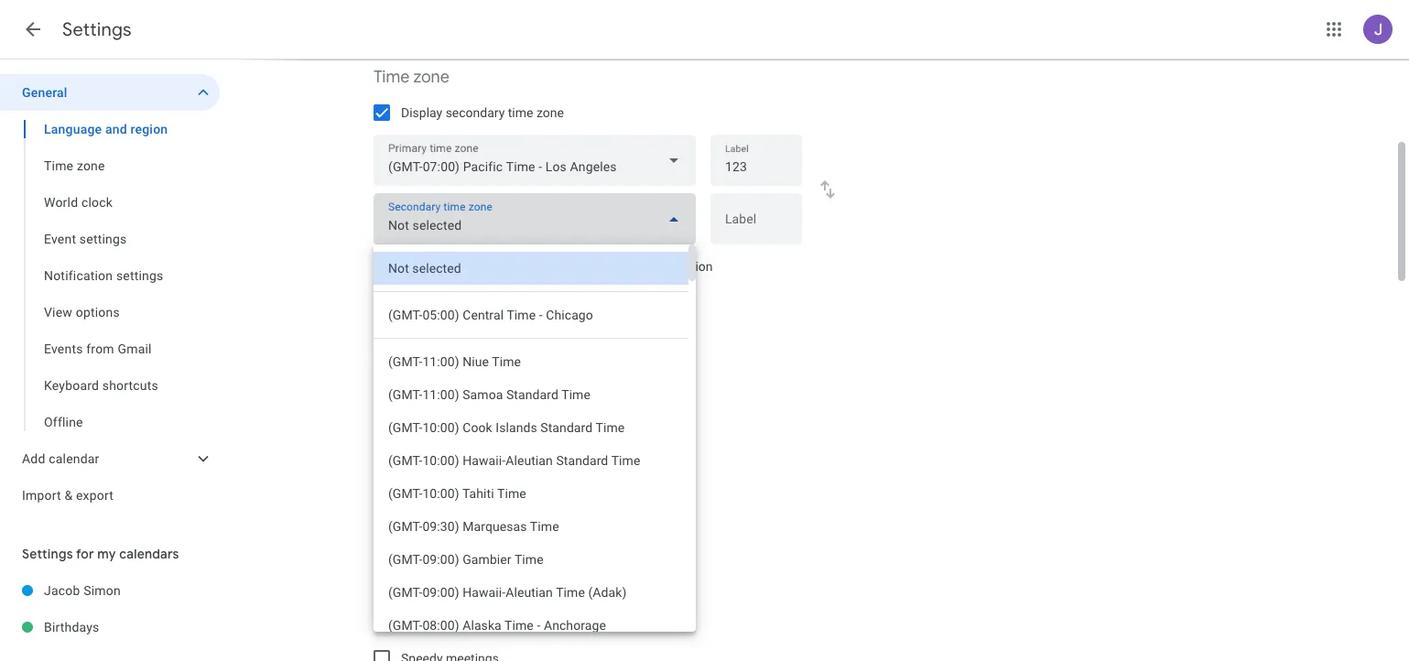 Task type: locate. For each thing, give the bounding box(es) containing it.
0 vertical spatial settings
[[80, 232, 127, 246]]

1 horizontal spatial event settings
[[374, 554, 477, 575]]

0 vertical spatial time
[[508, 105, 533, 120]]

tree containing general
[[0, 74, 220, 514]]

to left current
[[609, 259, 621, 274]]

world up show
[[374, 380, 418, 401]]

Label for secondary time zone. text field
[[725, 212, 788, 238]]

0 horizontal spatial event
[[44, 232, 76, 246]]

clock up show world clock
[[421, 380, 461, 401]]

events from gmail
[[44, 342, 152, 356]]

0 horizontal spatial time
[[508, 105, 533, 120]]

display
[[401, 105, 443, 120]]

jacob simon
[[44, 583, 121, 598]]

1 horizontal spatial time
[[374, 67, 410, 88]]

None field
[[374, 135, 696, 186], [374, 193, 696, 245], [374, 589, 703, 637], [374, 135, 696, 186], [374, 193, 696, 245], [374, 589, 703, 637]]

my right 'for'
[[97, 546, 116, 562]]

world
[[436, 419, 468, 433]]

1 horizontal spatial event
[[374, 554, 415, 575]]

time
[[374, 67, 410, 88], [44, 158, 74, 173]]

time zone inside group
[[44, 158, 105, 173]]

event
[[44, 232, 76, 246], [374, 554, 415, 575]]

more
[[404, 297, 429, 310]]

zone down the language and region
[[77, 158, 105, 173]]

0 horizontal spatial to
[[426, 259, 437, 274]]

(gmt minus 05:00)central time - chicago option
[[374, 299, 689, 332]]

learn more about how google calendar works across
[[374, 297, 638, 310]]

events
[[44, 342, 83, 356]]

settings
[[80, 232, 127, 246], [116, 268, 163, 283], [419, 554, 477, 575]]

0 vertical spatial my
[[483, 259, 500, 274]]

world
[[44, 195, 78, 210], [374, 380, 418, 401]]

1 vertical spatial time
[[550, 259, 575, 274]]

my right update
[[483, 259, 500, 274]]

general
[[22, 85, 67, 100]]

zone
[[414, 67, 450, 88], [537, 105, 564, 120], [77, 158, 105, 173], [579, 259, 606, 274]]

0 vertical spatial settings
[[62, 18, 132, 41]]

1 vertical spatial settings
[[22, 546, 73, 562]]

show
[[401, 419, 433, 433]]

settings for settings
[[62, 18, 132, 41]]

keyboard
[[44, 378, 99, 393]]

(gmt minus 11:00)samoa standard time option
[[374, 378, 689, 411]]

(gmt minus 09:00)gambier time option
[[374, 543, 689, 576]]

1 horizontal spatial world clock
[[374, 380, 461, 401]]

(gmt minus 09:00)hawaii-aleutian time (adak) option
[[374, 576, 689, 609]]

time down "language"
[[44, 158, 74, 173]]

settings up notification settings
[[80, 232, 127, 246]]

update
[[440, 259, 480, 274]]

group containing language and region
[[0, 111, 220, 441]]

0 horizontal spatial clock
[[81, 195, 113, 210]]

1 vertical spatial event
[[374, 554, 415, 575]]

add calendar
[[22, 452, 99, 466]]

to
[[426, 259, 437, 274], [609, 259, 621, 274]]

1 horizontal spatial to
[[609, 259, 621, 274]]

2 horizontal spatial clock
[[471, 419, 501, 433]]

notification settings
[[44, 268, 163, 283]]

1 horizontal spatial clock
[[421, 380, 461, 401]]

(gmt minus 10:00)tahiti time option
[[374, 477, 689, 510]]

clock up notification settings
[[81, 195, 113, 210]]

1 to from the left
[[426, 259, 437, 274]]

time zone down "language"
[[44, 158, 105, 173]]

0 vertical spatial clock
[[81, 195, 113, 210]]

birthdays tree item
[[0, 609, 220, 646]]

about
[[432, 297, 460, 310]]

world clock up notification
[[44, 195, 113, 210]]

time inside group
[[44, 158, 74, 173]]

secondary
[[446, 105, 505, 120]]

settings
[[62, 18, 132, 41], [22, 546, 73, 562]]

settings right the go back icon
[[62, 18, 132, 41]]

clock
[[81, 195, 113, 210], [421, 380, 461, 401], [471, 419, 501, 433]]

2 vertical spatial settings
[[419, 554, 477, 575]]

time right secondary
[[508, 105, 533, 120]]

clock right world
[[471, 419, 501, 433]]

display secondary time zone
[[401, 105, 564, 120]]

add
[[22, 452, 45, 466]]

1 vertical spatial world
[[374, 380, 418, 401]]

settings for my calendars tree
[[0, 572, 220, 646]]

zone inside group
[[77, 158, 105, 173]]

0 horizontal spatial event settings
[[44, 232, 127, 246]]

calendar
[[523, 297, 567, 310]]

&
[[64, 488, 73, 503]]

settings left 'for'
[[22, 546, 73, 562]]

0 horizontal spatial time zone
[[44, 158, 105, 173]]

1 vertical spatial world clock
[[374, 380, 461, 401]]

works
[[570, 297, 599, 310]]

birthdays
[[44, 620, 99, 635]]

export
[[76, 488, 114, 503]]

learn
[[374, 297, 401, 310]]

my
[[483, 259, 500, 274], [97, 546, 116, 562]]

keyboard shortcuts
[[44, 378, 158, 393]]

time zone
[[374, 67, 450, 88], [44, 158, 105, 173]]

world clock up show
[[374, 380, 461, 401]]

time zone up the display
[[374, 67, 450, 88]]

1 horizontal spatial time zone
[[374, 67, 450, 88]]

settings up options at the top
[[116, 268, 163, 283]]

time up the display
[[374, 67, 410, 88]]

1 vertical spatial time zone
[[44, 158, 105, 173]]

0 vertical spatial event
[[44, 232, 76, 246]]

Label for primary time zone. text field
[[725, 154, 788, 180]]

group
[[0, 111, 220, 441]]

secondary time zone list box
[[374, 245, 689, 661]]

ask
[[401, 259, 423, 274]]

0 horizontal spatial world
[[44, 195, 78, 210]]

simon
[[84, 583, 121, 598]]

general tree item
[[0, 74, 220, 111]]

world clock
[[44, 195, 113, 210], [374, 380, 461, 401]]

settings for settings for my calendars
[[22, 546, 73, 562]]

(gmt minus 10:00)hawaii-aleutian standard time option
[[374, 444, 689, 477]]

event settings inside group
[[44, 232, 127, 246]]

current
[[624, 259, 664, 274]]

0 vertical spatial world
[[44, 195, 78, 210]]

0 horizontal spatial world clock
[[44, 195, 113, 210]]

show world clock
[[401, 419, 501, 433]]

tree
[[0, 74, 220, 514]]

time right primary
[[550, 259, 575, 274]]

region
[[131, 122, 168, 136]]

event settings
[[44, 232, 127, 246], [374, 554, 477, 575]]

world down "language"
[[44, 195, 78, 210]]

settings up (gmt minus 09:00)hawaii-aleutian time (adak) option
[[419, 554, 477, 575]]

(gmt minus 09:30)marquesas time option
[[374, 510, 689, 543]]

time
[[508, 105, 533, 120], [550, 259, 575, 274]]

0 horizontal spatial my
[[97, 546, 116, 562]]

0 vertical spatial world clock
[[44, 195, 113, 210]]

1 vertical spatial time
[[44, 158, 74, 173]]

0 horizontal spatial time
[[44, 158, 74, 173]]

to right ask
[[426, 259, 437, 274]]

0 vertical spatial event settings
[[44, 232, 127, 246]]

options
[[76, 305, 120, 320]]



Task type: vqa. For each thing, say whether or not it's contained in the screenshot.
Add calendar
yes



Task type: describe. For each thing, give the bounding box(es) containing it.
for
[[76, 546, 94, 562]]

import
[[22, 488, 61, 503]]

settings for my calendars
[[22, 546, 179, 562]]

language and region
[[44, 122, 168, 136]]

(gmt minus 10:00)cook islands standard time option
[[374, 411, 689, 444]]

primary
[[503, 259, 547, 274]]

world clock inside group
[[44, 195, 113, 210]]

jacob simon tree item
[[0, 572, 220, 609]]

ask to update my primary time zone to current location
[[401, 259, 713, 274]]

world inside group
[[44, 195, 78, 210]]

zone up the display
[[414, 67, 450, 88]]

1 horizontal spatial world
[[374, 380, 418, 401]]

1 vertical spatial my
[[97, 546, 116, 562]]

0 vertical spatial time
[[374, 67, 410, 88]]

1 horizontal spatial my
[[483, 259, 500, 274]]

jacob
[[44, 583, 80, 598]]

2 to from the left
[[609, 259, 621, 274]]

across
[[602, 297, 635, 310]]

1 vertical spatial event settings
[[374, 554, 477, 575]]

view
[[44, 305, 72, 320]]

1 vertical spatial settings
[[116, 268, 163, 283]]

event inside group
[[44, 232, 76, 246]]

gmail
[[118, 342, 152, 356]]

how
[[463, 297, 483, 310]]

notification
[[44, 268, 113, 283]]

view options
[[44, 305, 120, 320]]

offline
[[44, 415, 83, 430]]

0 vertical spatial time zone
[[374, 67, 450, 88]]

(gmt minus 08:00)alaska time - anchorage option
[[374, 609, 689, 642]]

1 vertical spatial clock
[[421, 380, 461, 401]]

1 horizontal spatial time
[[550, 259, 575, 274]]

zone up works
[[579, 259, 606, 274]]

calendars
[[119, 546, 179, 562]]

birthdays link
[[44, 609, 220, 646]]

2 vertical spatial clock
[[471, 419, 501, 433]]

language
[[44, 122, 102, 136]]

google
[[486, 297, 521, 310]]

settings heading
[[62, 18, 132, 41]]

(gmt minus 11:00)niue time option
[[374, 345, 689, 378]]

go back image
[[22, 18, 44, 40]]

from
[[86, 342, 114, 356]]

import & export
[[22, 488, 114, 503]]

zone right secondary
[[537, 105, 564, 120]]

calendar
[[49, 452, 99, 466]]

not selected option
[[374, 252, 689, 285]]

and
[[105, 122, 127, 136]]

shortcuts
[[102, 378, 158, 393]]

location
[[667, 259, 713, 274]]



